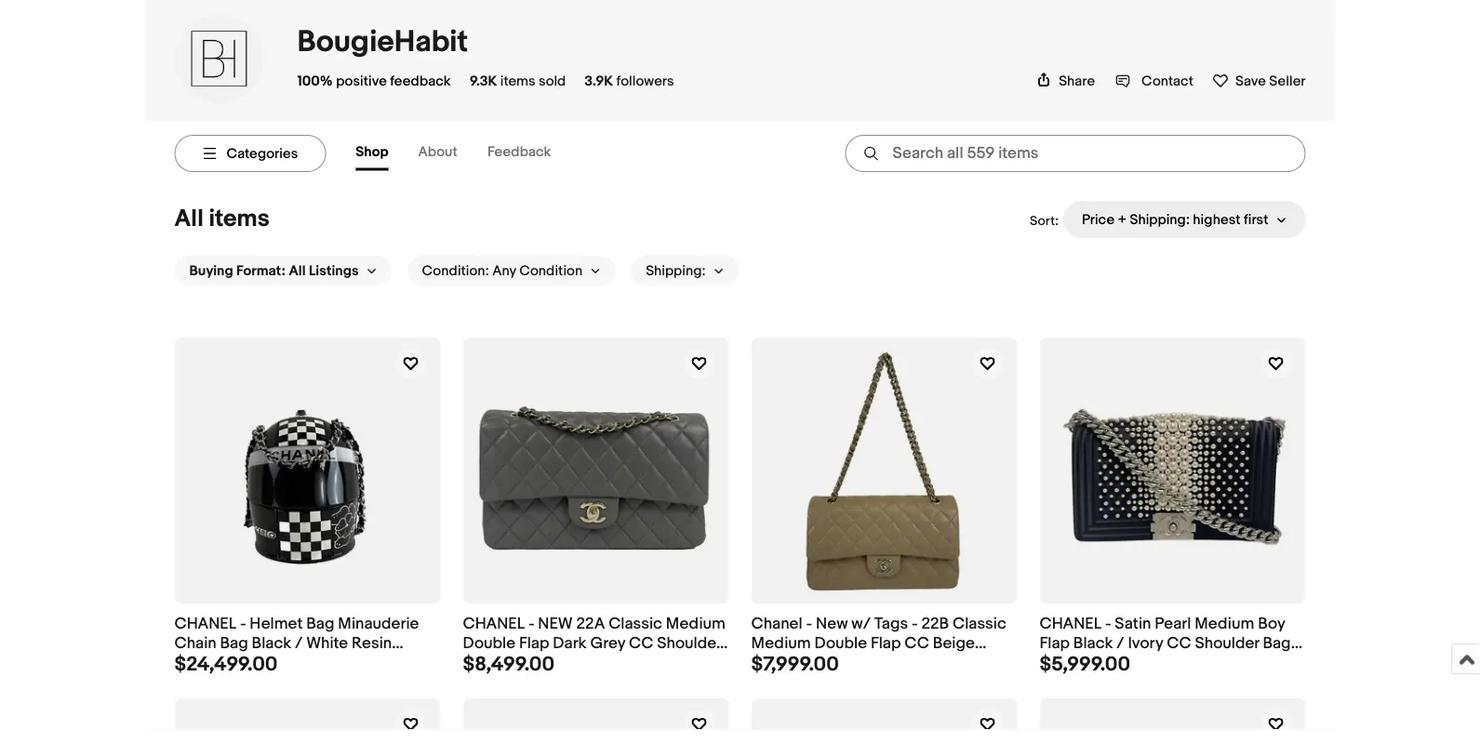 Task type: describe. For each thing, give the bounding box(es) containing it.
shoulder for $8,499.00
[[657, 634, 722, 654]]

black for $5,999.00
[[1074, 634, 1114, 654]]

cc for $5,999.00
[[1167, 634, 1192, 654]]

cc for $8,499.00
[[629, 634, 654, 654]]

minauderie
[[338, 615, 419, 634]]

9.3k items sold
[[470, 73, 566, 89]]

bougiehabit
[[297, 24, 468, 60]]

Search all 559 items field
[[846, 135, 1306, 172]]

100%
[[297, 73, 333, 89]]

condition
[[519, 262, 583, 279]]

any
[[492, 262, 516, 279]]

chanel - new 22a classic medium double flap dark grey cc shoulder bag button
[[463, 615, 729, 673]]

price + shipping: highest first
[[1082, 211, 1269, 228]]

0 horizontal spatial all
[[175, 205, 204, 234]]

followers
[[617, 73, 674, 89]]

22a
[[577, 615, 605, 634]]

listings
[[309, 262, 359, 279]]

bag inside the chanel - satin pearl medium boy flap black / ivory cc shoulder bag / crossbody
[[1263, 634, 1292, 654]]

beige
[[933, 634, 975, 654]]

tags
[[875, 615, 908, 634]]

/ for $5,999.00
[[1117, 634, 1125, 654]]

highest
[[1193, 211, 1241, 228]]

w/
[[852, 615, 871, 634]]

grey
[[590, 634, 626, 654]]

chanel - satin pearl medium boy flap black / ivory cc shoulder bag / crossbody : quick view image
[[1040, 338, 1306, 604]]

format:
[[236, 262, 286, 279]]

3.9k followers
[[585, 73, 674, 89]]

satin
[[1115, 615, 1152, 634]]

black for $24,499.00
[[252, 634, 292, 654]]

contact link
[[1116, 73, 1194, 89]]

chanel - new w/ tags - 22b classic medium double flap cc beige shoulder bag : quick view image
[[752, 338, 1018, 604]]

buying format: all listings
[[189, 262, 359, 279]]

/ for $24,499.00
[[295, 634, 303, 654]]

9.3k
[[470, 73, 497, 89]]

shoulder inside chanel - new w/ tags - 22b classic medium double flap cc beige shoulder bag
[[752, 653, 816, 673]]

double inside chanel - new 22a classic medium double flap dark grey cc shoulder bag
[[463, 634, 516, 654]]

- for $5,999.00
[[1106, 615, 1112, 634]]

positive
[[336, 73, 387, 89]]

share button
[[1037, 73, 1096, 89]]

chanel rare vintage combat boots w/gold plated plaque 1990 black fr 36 us 5.5 : quick view image
[[175, 699, 441, 731]]

chanel
[[752, 615, 803, 634]]

4 - from the left
[[912, 615, 918, 634]]

chanel - satin pearl medium boy flap black / ivory cc shoulder bag / crossbody button
[[1040, 615, 1306, 673]]

chanel - helmet bag minauderie chain bag black / white resin brand ne
[[175, 615, 419, 673]]

bougiehabit link
[[297, 24, 468, 60]]

first
[[1244, 211, 1269, 228]]

chain
[[175, 634, 217, 654]]

22b
[[922, 615, 949, 634]]

- for $24,499.00
[[240, 615, 246, 634]]

price + shipping: highest first button
[[1064, 201, 1306, 238]]

helmet
[[250, 615, 303, 634]]

shipping: button
[[631, 256, 740, 286]]

tiffany & co. - platinum diamond jazz three row eternity band size 5 - ring : quick view image
[[752, 699, 1018, 731]]

sold
[[539, 73, 566, 89]]

save seller button
[[1213, 69, 1306, 89]]

flap inside the chanel - satin pearl medium boy flap black / ivory cc shoulder bag / crossbody
[[1040, 634, 1070, 654]]

white
[[306, 634, 348, 654]]

shoulder for $5,999.00
[[1196, 634, 1260, 654]]

feedback
[[488, 144, 551, 160]]

chanel - new 22a classic medium double flap dark grey cc shoulder bag
[[463, 615, 726, 673]]

shop
[[356, 144, 389, 160]]

medium inside the chanel - satin pearl medium boy flap black / ivory cc shoulder bag / crossbody
[[1195, 615, 1255, 634]]



Task type: locate. For each thing, give the bounding box(es) containing it.
items for 9.3k
[[501, 73, 536, 89]]

1 horizontal spatial all
[[289, 262, 306, 279]]

sort:
[[1030, 214, 1059, 229]]

save seller
[[1236, 73, 1306, 89]]

1 classic from the left
[[609, 615, 663, 634]]

1 flap from the left
[[519, 634, 550, 654]]

$24,499.00
[[175, 653, 278, 677]]

bougiehabit image
[[175, 14, 264, 103]]

cc inside the chanel - satin pearl medium boy flap black / ivory cc shoulder bag / crossbody
[[1167, 634, 1192, 654]]

/ left 'white'
[[295, 634, 303, 654]]

0 horizontal spatial flap
[[519, 634, 550, 654]]

3 / from the left
[[1295, 634, 1303, 654]]

categories button
[[175, 135, 326, 172]]

2 flap from the left
[[871, 634, 901, 654]]

0 horizontal spatial items
[[209, 205, 270, 234]]

2 horizontal spatial medium
[[1195, 615, 1255, 634]]

bag
[[306, 615, 335, 634], [220, 634, 248, 654], [1263, 634, 1292, 654], [463, 653, 491, 673], [819, 653, 848, 673]]

1 chanel from the left
[[175, 615, 236, 634]]

chanel - satin pearl medium boy flap black / ivory cc shoulder bag / crossbody
[[1040, 615, 1303, 673]]

chanel inside chanel - helmet bag minauderie chain bag black / white resin brand ne
[[175, 615, 236, 634]]

1 horizontal spatial medium
[[752, 634, 811, 654]]

2 classic from the left
[[953, 615, 1007, 634]]

2 horizontal spatial chanel
[[1040, 615, 1102, 634]]

resin
[[352, 634, 392, 654]]

0 vertical spatial shipping:
[[1130, 211, 1190, 228]]

shipping: inside dropdown button
[[646, 262, 706, 279]]

dark
[[553, 634, 587, 654]]

1 horizontal spatial items
[[501, 73, 536, 89]]

2 / from the left
[[1117, 634, 1125, 654]]

0 horizontal spatial black
[[252, 634, 292, 654]]

chanel for $5,999.00
[[1040, 615, 1102, 634]]

3.9k
[[585, 73, 614, 89]]

chanel up crossbody
[[1040, 615, 1102, 634]]

2 horizontal spatial shoulder
[[1196, 634, 1260, 654]]

shoulder inside the chanel - satin pearl medium boy flap black / ivory cc shoulder bag / crossbody
[[1196, 634, 1260, 654]]

- left new
[[806, 615, 813, 634]]

cc inside chanel - new 22a classic medium double flap dark grey cc shoulder bag
[[629, 634, 654, 654]]

all up buying in the top of the page
[[175, 205, 204, 234]]

0 horizontal spatial /
[[295, 634, 303, 654]]

2 horizontal spatial flap
[[1040, 634, 1070, 654]]

price
[[1082, 211, 1115, 228]]

2 double from the left
[[815, 634, 867, 654]]

5 - from the left
[[1106, 615, 1112, 634]]

2 - from the left
[[529, 615, 535, 634]]

0 horizontal spatial medium
[[666, 615, 726, 634]]

boy
[[1258, 615, 1286, 634]]

tab list
[[356, 136, 581, 171]]

all items
[[175, 205, 270, 234]]

+
[[1118, 211, 1127, 228]]

$8,499.00
[[463, 653, 555, 677]]

- left satin
[[1106, 615, 1112, 634]]

0 horizontal spatial double
[[463, 634, 516, 654]]

items up format:
[[209, 205, 270, 234]]

buying format: all listings button
[[175, 256, 392, 286]]

1 horizontal spatial double
[[815, 634, 867, 654]]

black inside the chanel - satin pearl medium boy flap black / ivory cc shoulder bag / crossbody
[[1074, 634, 1114, 654]]

shoulder right pearl
[[1196, 634, 1260, 654]]

0 horizontal spatial cc
[[629, 634, 654, 654]]

chanel - cc boy flap quilted double stitch new medium - black caviar leather : quick view image
[[463, 699, 729, 731]]

1 horizontal spatial cc
[[905, 634, 930, 654]]

chanel - new w/ tags - 22b classic medium double flap cc beige shoulder bag
[[752, 615, 1007, 673]]

chanel
[[175, 615, 236, 634], [463, 615, 525, 634], [1040, 615, 1102, 634]]

medium inside chanel - new 22a classic medium double flap dark grey cc shoulder bag
[[666, 615, 726, 634]]

shoulder inside chanel - new 22a classic medium double flap dark grey cc shoulder bag
[[657, 634, 722, 654]]

1 vertical spatial shipping:
[[646, 262, 706, 279]]

chanel inside chanel - new 22a classic medium double flap dark grey cc shoulder bag
[[463, 615, 525, 634]]

3 - from the left
[[806, 615, 813, 634]]

flap left 22b on the bottom right of page
[[871, 634, 901, 654]]

bag inside chanel - new w/ tags - 22b classic medium double flap cc beige shoulder bag
[[819, 653, 848, 673]]

medium
[[666, 615, 726, 634], [1195, 615, 1255, 634], [752, 634, 811, 654]]

chanel - new w/ tags - 22b classic medium double flap cc beige shoulder bag button
[[752, 615, 1018, 673]]

items for all
[[209, 205, 270, 234]]

/
[[295, 634, 303, 654], [1117, 634, 1125, 654], [1295, 634, 1303, 654]]

medium left chanel
[[666, 615, 726, 634]]

1 horizontal spatial chanel
[[463, 615, 525, 634]]

medium inside chanel - new w/ tags - 22b classic medium double flap cc beige shoulder bag
[[752, 634, 811, 654]]

ivory
[[1128, 634, 1164, 654]]

items left sold on the top left of the page
[[501, 73, 536, 89]]

bag inside chanel - new 22a classic medium double flap dark grey cc shoulder bag
[[463, 653, 491, 673]]

chanel - helmet bag minauderie chain bag black / white resin brand ne button
[[175, 615, 441, 673]]

items
[[501, 73, 536, 89], [209, 205, 270, 234]]

crossbody
[[1040, 653, 1121, 673]]

classic
[[609, 615, 663, 634], [953, 615, 1007, 634]]

shoulder right grey
[[657, 634, 722, 654]]

1 vertical spatial items
[[209, 205, 270, 234]]

all inside 'dropdown button'
[[289, 262, 306, 279]]

- inside chanel - helmet bag minauderie chain bag black / white resin brand ne
[[240, 615, 246, 634]]

shoulder
[[657, 634, 722, 654], [1196, 634, 1260, 654], [752, 653, 816, 673]]

contact
[[1142, 73, 1194, 89]]

buying
[[189, 262, 233, 279]]

- for $7,999.00
[[806, 615, 813, 634]]

3 cc from the left
[[1167, 634, 1192, 654]]

classic inside chanel - new 22a classic medium double flap dark grey cc shoulder bag
[[609, 615, 663, 634]]

/ left ivory
[[1117, 634, 1125, 654]]

1 horizontal spatial classic
[[953, 615, 1007, 634]]

classic right 22b on the bottom right of page
[[953, 615, 1007, 634]]

ne
[[232, 653, 252, 673]]

/ right boy
[[1295, 634, 1303, 654]]

0 horizontal spatial shoulder
[[657, 634, 722, 654]]

save
[[1236, 73, 1267, 89]]

2 black from the left
[[1074, 634, 1114, 654]]

flap inside chanel - new 22a classic medium double flap dark grey cc shoulder bag
[[519, 634, 550, 654]]

black inside chanel - helmet bag minauderie chain bag black / white resin brand ne
[[252, 634, 292, 654]]

-
[[240, 615, 246, 634], [529, 615, 535, 634], [806, 615, 813, 634], [912, 615, 918, 634], [1106, 615, 1112, 634]]

cc right grey
[[629, 634, 654, 654]]

1 horizontal spatial /
[[1117, 634, 1125, 654]]

black left satin
[[1074, 634, 1114, 654]]

all right format:
[[289, 262, 306, 279]]

double
[[463, 634, 516, 654], [815, 634, 867, 654]]

2 chanel from the left
[[463, 615, 525, 634]]

shipping:
[[1130, 211, 1190, 228], [646, 262, 706, 279]]

/ inside chanel - helmet bag minauderie chain bag black / white resin brand ne
[[295, 634, 303, 654]]

cc left beige at the right bottom of page
[[905, 634, 930, 654]]

flap left satin
[[1040, 634, 1070, 654]]

seller
[[1270, 73, 1306, 89]]

- inside the chanel - satin pearl medium boy flap black / ivory cc shoulder bag / crossbody
[[1106, 615, 1112, 634]]

cc right ivory
[[1167, 634, 1192, 654]]

1 / from the left
[[295, 634, 303, 654]]

new
[[538, 615, 573, 634]]

$7,999.00
[[752, 653, 839, 677]]

condition: any condition
[[422, 262, 583, 279]]

1 vertical spatial all
[[289, 262, 306, 279]]

$5,999.00
[[1040, 653, 1131, 677]]

1 - from the left
[[240, 615, 246, 634]]

2 horizontal spatial /
[[1295, 634, 1303, 654]]

tab list containing shop
[[356, 136, 581, 171]]

shoulder down chanel
[[752, 653, 816, 673]]

flap left dark
[[519, 634, 550, 654]]

flap inside chanel - new w/ tags - 22b classic medium double flap cc beige shoulder bag
[[871, 634, 901, 654]]

2 cc from the left
[[905, 634, 930, 654]]

1 cc from the left
[[629, 634, 654, 654]]

chanel - large cc caviar leather double flap tan shoulder bag : quick view image
[[1040, 699, 1306, 731]]

1 horizontal spatial shipping:
[[1130, 211, 1190, 228]]

medium left boy
[[1195, 615, 1255, 634]]

chanel - helmet bag minauderie chain bag black / white resin brand ne : quick view image
[[175, 338, 441, 604]]

cc inside chanel - new w/ tags - 22b classic medium double flap cc beige shoulder bag
[[905, 634, 930, 654]]

chanel - new 22a classic medium double flap dark grey cc shoulder bag : quick view image
[[463, 338, 729, 604]]

shipping: inside popup button
[[1130, 211, 1190, 228]]

3 chanel from the left
[[1040, 615, 1102, 634]]

flap
[[519, 634, 550, 654], [871, 634, 901, 654], [1040, 634, 1070, 654]]

1 horizontal spatial flap
[[871, 634, 901, 654]]

condition: any condition button
[[407, 256, 616, 286]]

1 black from the left
[[252, 634, 292, 654]]

black right ne
[[252, 634, 292, 654]]

black
[[252, 634, 292, 654], [1074, 634, 1114, 654]]

pearl
[[1155, 615, 1192, 634]]

- left the new
[[529, 615, 535, 634]]

condition:
[[422, 262, 489, 279]]

chanel inside the chanel - satin pearl medium boy flap black / ivory cc shoulder bag / crossbody
[[1040, 615, 1102, 634]]

- inside chanel - new 22a classic medium double flap dark grey cc shoulder bag
[[529, 615, 535, 634]]

- left 22b on the bottom right of page
[[912, 615, 918, 634]]

2 horizontal spatial cc
[[1167, 634, 1192, 654]]

100% positive feedback
[[297, 73, 451, 89]]

classic inside chanel - new w/ tags - 22b classic medium double flap cc beige shoulder bag
[[953, 615, 1007, 634]]

medium left new
[[752, 634, 811, 654]]

chanel up brand
[[175, 615, 236, 634]]

categories
[[227, 145, 298, 162]]

chanel for $8,499.00
[[463, 615, 525, 634]]

about
[[418, 144, 458, 160]]

0 vertical spatial all
[[175, 205, 204, 234]]

0 horizontal spatial shipping:
[[646, 262, 706, 279]]

3 flap from the left
[[1040, 634, 1070, 654]]

- left helmet on the left of page
[[240, 615, 246, 634]]

1 double from the left
[[463, 634, 516, 654]]

share
[[1059, 73, 1096, 89]]

0 vertical spatial items
[[501, 73, 536, 89]]

brand
[[175, 653, 228, 673]]

0 horizontal spatial classic
[[609, 615, 663, 634]]

chanel for $24,499.00
[[175, 615, 236, 634]]

new
[[816, 615, 848, 634]]

all
[[175, 205, 204, 234], [289, 262, 306, 279]]

classic right 22a
[[609, 615, 663, 634]]

1 horizontal spatial shoulder
[[752, 653, 816, 673]]

double inside chanel - new w/ tags - 22b classic medium double flap cc beige shoulder bag
[[815, 634, 867, 654]]

1 horizontal spatial black
[[1074, 634, 1114, 654]]

0 horizontal spatial chanel
[[175, 615, 236, 634]]

chanel up $8,499.00
[[463, 615, 525, 634]]

- for $8,499.00
[[529, 615, 535, 634]]

feedback
[[390, 73, 451, 89]]

cc
[[629, 634, 654, 654], [905, 634, 930, 654], [1167, 634, 1192, 654]]



Task type: vqa. For each thing, say whether or not it's contained in the screenshot.
- within the CHANEL - NEW 22A CLASSIC MEDIUM DOUBLE FLAP DARK GREY CC SHOULDER BAG
yes



